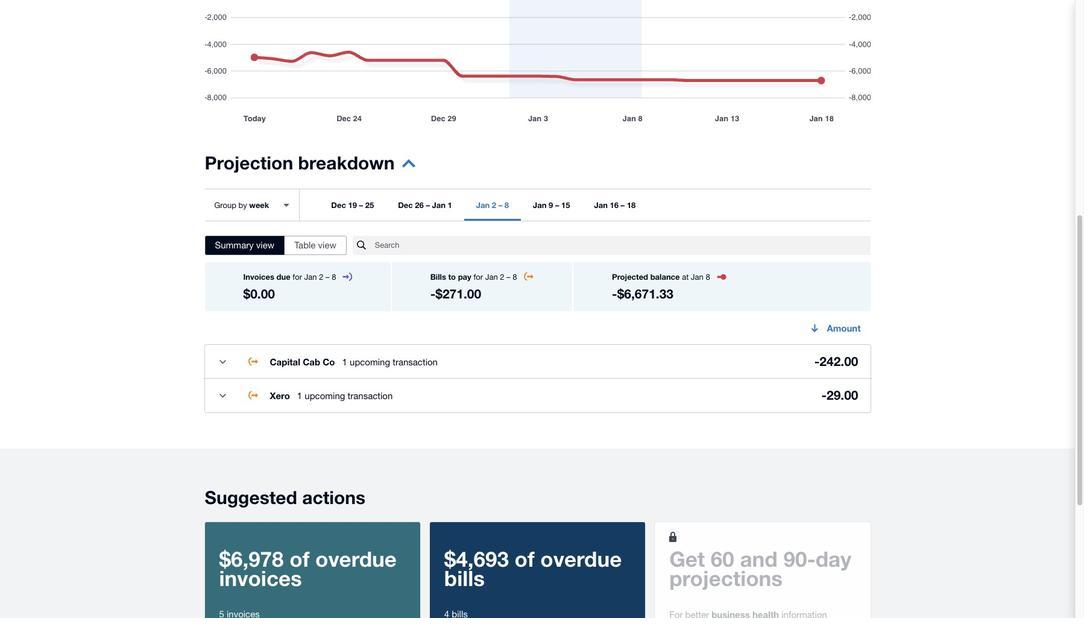 Task type: describe. For each thing, give the bounding box(es) containing it.
of for $4,693
[[515, 546, 535, 572]]

9
[[549, 200, 553, 210]]

to
[[448, 272, 456, 282]]

invoices
[[219, 566, 302, 591]]

amount button
[[801, 316, 871, 340]]

view for summary view
[[256, 240, 275, 250]]

2 horizontal spatial 1
[[448, 200, 452, 210]]

projected balance at jan 8
[[612, 272, 710, 282]]

week
[[249, 200, 269, 210]]

8 inside projected balance at jan 8
[[706, 273, 710, 282]]

pay
[[458, 272, 472, 282]]

of overdue invoices
[[219, 546, 397, 591]]

19
[[348, 200, 357, 210]]

26
[[415, 200, 424, 210]]

– inside "bills to pay for jan 2 – 8 -$271.00"
[[507, 273, 511, 282]]

invoices
[[243, 272, 274, 282]]

projection breakdown view option group
[[205, 236, 347, 255]]

jan inside projected balance at jan 8
[[691, 273, 704, 282]]

– for jan
[[426, 200, 430, 210]]

breakdown
[[298, 152, 395, 174]]

amount
[[827, 323, 861, 334]]

balance
[[651, 272, 680, 282]]

upcoming for -242.00
[[350, 357, 390, 367]]

projection breakdown button
[[205, 152, 415, 182]]

projection
[[205, 152, 293, 174]]

bills to pay for jan 2 – 8 -$271.00
[[430, 272, 517, 302]]

group
[[214, 201, 236, 210]]

-29.00
[[822, 388, 859, 403]]

due
[[277, 272, 291, 282]]

$4,693
[[444, 546, 509, 572]]

get 60 and 90-day projections
[[670, 546, 852, 591]]

jan right dec 26 – jan 1
[[476, 200, 490, 210]]

dec 19 – 25
[[331, 200, 374, 210]]

projections
[[670, 566, 783, 591]]

1 upcoming transaction for -242.00
[[342, 357, 438, 367]]

toggle image for -29.00
[[211, 384, 235, 408]]

16
[[610, 200, 619, 210]]

for inside invoices due for jan 2 – 8 $0.00
[[293, 273, 302, 282]]

co
[[323, 356, 335, 367]]

– for 15
[[555, 200, 559, 210]]

jan 9 – 15
[[533, 200, 570, 210]]

dec for dec 26 – jan 1
[[398, 200, 413, 210]]

Search for a document search field
[[375, 235, 871, 256]]

and
[[740, 546, 778, 572]]

for inside "bills to pay for jan 2 – 8 -$271.00"
[[474, 273, 483, 282]]

8 inside "bills to pay for jan 2 – 8 -$271.00"
[[513, 273, 517, 282]]

29.00
[[827, 388, 859, 403]]

1 for -29.00
[[297, 391, 302, 401]]

60
[[711, 546, 734, 572]]

15
[[562, 200, 570, 210]]

suggested
[[205, 487, 297, 508]]

toggle image for -242.00
[[211, 350, 235, 374]]

by
[[239, 201, 247, 210]]

– inside invoices due for jan 2 – 8 $0.00
[[326, 273, 330, 282]]

- for -$6,671.33
[[612, 286, 617, 302]]

– for 8
[[499, 200, 503, 210]]

table
[[294, 240, 316, 250]]

jan 2 – 8
[[476, 200, 509, 210]]

jan 16 – 18
[[594, 200, 636, 210]]

invoices due for jan 2 – 8 $0.00
[[243, 272, 336, 302]]

jan right '26'
[[432, 200, 446, 210]]



Task type: vqa. For each thing, say whether or not it's contained in the screenshot.


Task type: locate. For each thing, give the bounding box(es) containing it.
2 for from the left
[[474, 273, 483, 282]]

8 left 9
[[505, 200, 509, 210]]

projected
[[612, 272, 648, 282]]

- down 'bills'
[[430, 286, 436, 302]]

2 toggle image from the top
[[211, 384, 235, 408]]

-242.00
[[815, 354, 859, 369]]

0 horizontal spatial 1
[[297, 391, 302, 401]]

- inside "bills to pay for jan 2 – 8 -$271.00"
[[430, 286, 436, 302]]

$6,671.33
[[617, 286, 674, 302]]

of right $6,978
[[290, 546, 310, 572]]

2 view from the left
[[318, 240, 336, 250]]

upcoming
[[350, 357, 390, 367], [305, 391, 345, 401]]

8 down the table view
[[332, 273, 336, 282]]

overdue for of overdue bills
[[541, 546, 622, 572]]

0 horizontal spatial of
[[290, 546, 310, 572]]

jan right at
[[691, 273, 704, 282]]

bills
[[444, 566, 485, 591]]

toggle image
[[211, 350, 235, 374], [211, 384, 235, 408]]

1 vertical spatial transaction
[[348, 391, 393, 401]]

transaction for -242.00
[[393, 357, 438, 367]]

0 horizontal spatial dec
[[331, 200, 346, 210]]

- down -242.00
[[822, 388, 827, 403]]

view right table
[[318, 240, 336, 250]]

242.00
[[820, 354, 859, 369]]

1
[[448, 200, 452, 210], [342, 357, 347, 367], [297, 391, 302, 401]]

1 upcoming transaction for -29.00
[[297, 391, 393, 401]]

view
[[256, 240, 275, 250], [318, 240, 336, 250]]

dec 26 – jan 1
[[398, 200, 452, 210]]

overdue inside of overdue bills
[[541, 546, 622, 572]]

2
[[492, 200, 496, 210], [319, 273, 324, 282], [500, 273, 505, 282]]

1 right xero
[[297, 391, 302, 401]]

for right pay on the top left of page
[[474, 273, 483, 282]]

1 right '26'
[[448, 200, 452, 210]]

1 vertical spatial 1
[[342, 357, 347, 367]]

0 horizontal spatial for
[[293, 273, 302, 282]]

table view
[[294, 240, 336, 250]]

group by week
[[214, 200, 269, 210]]

summary
[[215, 240, 254, 250]]

1 horizontal spatial dec
[[398, 200, 413, 210]]

of for $6,978
[[290, 546, 310, 572]]

2 of from the left
[[515, 546, 535, 572]]

– for 18
[[621, 200, 625, 210]]

at
[[682, 273, 689, 282]]

bills
[[430, 272, 446, 282]]

1 upcoming transaction
[[342, 357, 438, 367], [297, 391, 393, 401]]

for
[[293, 273, 302, 282], [474, 273, 483, 282]]

upcoming for -29.00
[[305, 391, 345, 401]]

0 vertical spatial toggle image
[[211, 350, 235, 374]]

2 overdue from the left
[[541, 546, 622, 572]]

– for 25
[[359, 200, 363, 210]]

0 horizontal spatial view
[[256, 240, 275, 250]]

0 horizontal spatial overdue
[[315, 546, 397, 572]]

jan right 'due'
[[304, 273, 317, 282]]

1 view from the left
[[256, 240, 275, 250]]

of inside of overdue invoices
[[290, 546, 310, 572]]

1 of from the left
[[290, 546, 310, 572]]

-$6,671.33
[[612, 286, 674, 302]]

1 horizontal spatial upcoming
[[350, 357, 390, 367]]

2 left 9
[[492, 200, 496, 210]]

2 down the table view
[[319, 273, 324, 282]]

capital
[[270, 356, 300, 367]]

– right 19
[[359, 200, 363, 210]]

- for -242.00
[[815, 354, 820, 369]]

$0.00
[[243, 286, 275, 302]]

– left 9
[[499, 200, 503, 210]]

18
[[627, 200, 636, 210]]

1 for -242.00
[[342, 357, 347, 367]]

dec for dec 19 – 25
[[331, 200, 346, 210]]

capital cab co
[[270, 356, 335, 367]]

suggested actions
[[205, 487, 366, 508]]

jan inside invoices due for jan 2 – 8 $0.00
[[304, 273, 317, 282]]

jan left 16
[[594, 200, 608, 210]]

2 right pay on the top left of page
[[500, 273, 505, 282]]

2 inside invoices due for jan 2 – 8 $0.00
[[319, 273, 324, 282]]

– left 18
[[621, 200, 625, 210]]

2 vertical spatial 1
[[297, 391, 302, 401]]

jan right pay on the top left of page
[[485, 273, 498, 282]]

–
[[359, 200, 363, 210], [426, 200, 430, 210], [499, 200, 503, 210], [555, 200, 559, 210], [621, 200, 625, 210], [326, 273, 330, 282], [507, 273, 511, 282]]

0 horizontal spatial 2
[[319, 273, 324, 282]]

1 toggle image from the top
[[211, 350, 235, 374]]

1 overdue from the left
[[315, 546, 397, 572]]

jan left 9
[[533, 200, 547, 210]]

transaction for -29.00
[[348, 391, 393, 401]]

-
[[430, 286, 436, 302], [612, 286, 617, 302], [815, 354, 820, 369], [822, 388, 827, 403]]

8 inside invoices due for jan 2 – 8 $0.00
[[332, 273, 336, 282]]

for right 'due'
[[293, 273, 302, 282]]

- down amount popup button on the bottom
[[815, 354, 820, 369]]

of inside of overdue bills
[[515, 546, 535, 572]]

jan inside "bills to pay for jan 2 – 8 -$271.00"
[[485, 273, 498, 282]]

8 right pay on the top left of page
[[513, 273, 517, 282]]

projection breakdown
[[205, 152, 395, 174]]

cab
[[303, 356, 320, 367]]

2 horizontal spatial 2
[[500, 273, 505, 282]]

– right 9
[[555, 200, 559, 210]]

1 right co
[[342, 357, 347, 367]]

1 horizontal spatial 1
[[342, 357, 347, 367]]

overdue inside of overdue invoices
[[315, 546, 397, 572]]

0 vertical spatial upcoming
[[350, 357, 390, 367]]

0 horizontal spatial upcoming
[[305, 391, 345, 401]]

of
[[290, 546, 310, 572], [515, 546, 535, 572]]

0 vertical spatial 1
[[448, 200, 452, 210]]

- down projected
[[612, 286, 617, 302]]

1 horizontal spatial of
[[515, 546, 535, 572]]

upcoming right co
[[350, 357, 390, 367]]

8 right at
[[706, 273, 710, 282]]

$6,978
[[219, 546, 284, 572]]

0 vertical spatial 1 upcoming transaction
[[342, 357, 438, 367]]

2 dec from the left
[[398, 200, 413, 210]]

dec left '26'
[[398, 200, 413, 210]]

1 for from the left
[[293, 273, 302, 282]]

2 inside "bills to pay for jan 2 – 8 -$271.00"
[[500, 273, 505, 282]]

1 horizontal spatial for
[[474, 273, 483, 282]]

of right $4,693
[[515, 546, 535, 572]]

– right '26'
[[426, 200, 430, 210]]

- for -29.00
[[822, 388, 827, 403]]

xero
[[270, 390, 290, 401]]

1 horizontal spatial overdue
[[541, 546, 622, 572]]

0 vertical spatial transaction
[[393, 357, 438, 367]]

25
[[365, 200, 374, 210]]

view right summary
[[256, 240, 275, 250]]

overdue
[[315, 546, 397, 572], [541, 546, 622, 572]]

get
[[670, 546, 705, 572]]

overdue for of overdue invoices
[[315, 546, 397, 572]]

day
[[816, 546, 852, 572]]

transaction
[[393, 357, 438, 367], [348, 391, 393, 401]]

$271.00
[[436, 286, 481, 302]]

8
[[505, 200, 509, 210], [332, 273, 336, 282], [513, 273, 517, 282], [706, 273, 710, 282]]

upcoming down co
[[305, 391, 345, 401]]

view for table view
[[318, 240, 336, 250]]

summary view
[[215, 240, 275, 250]]

– right pay on the top left of page
[[507, 273, 511, 282]]

1 dec from the left
[[331, 200, 346, 210]]

90-
[[784, 546, 816, 572]]

1 vertical spatial 1 upcoming transaction
[[297, 391, 393, 401]]

actions
[[302, 487, 366, 508]]

dec left 19
[[331, 200, 346, 210]]

jan
[[432, 200, 446, 210], [476, 200, 490, 210], [533, 200, 547, 210], [594, 200, 608, 210], [304, 273, 317, 282], [485, 273, 498, 282], [691, 273, 704, 282]]

1 vertical spatial upcoming
[[305, 391, 345, 401]]

of overdue bills
[[444, 546, 622, 591]]

1 vertical spatial toggle image
[[211, 384, 235, 408]]

1 horizontal spatial view
[[318, 240, 336, 250]]

dec
[[331, 200, 346, 210], [398, 200, 413, 210]]

1 horizontal spatial 2
[[492, 200, 496, 210]]

– down the table view
[[326, 273, 330, 282]]



